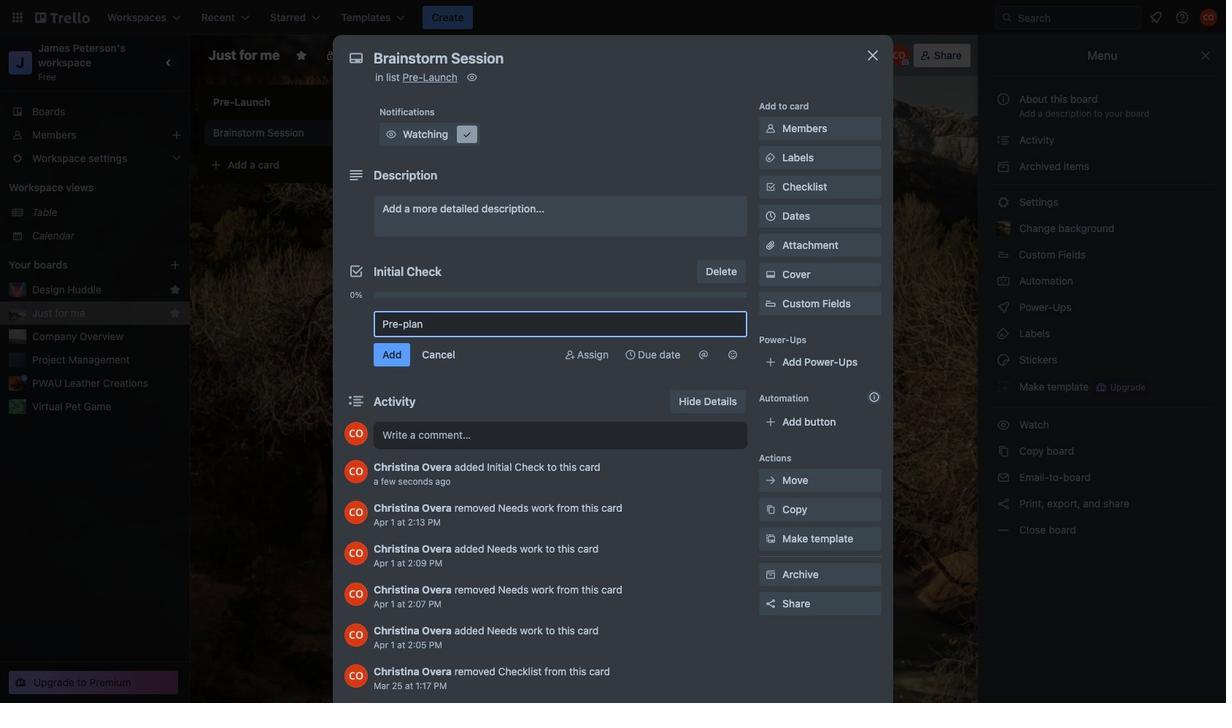 Task type: vqa. For each thing, say whether or not it's contained in the screenshot.
0 Notifications icon
yes



Task type: locate. For each thing, give the bounding box(es) containing it.
sm image
[[460, 127, 475, 142], [764, 150, 778, 165], [997, 159, 1011, 174], [563, 348, 577, 362], [623, 348, 638, 362], [696, 348, 711, 362], [997, 353, 1011, 367], [764, 473, 778, 488], [764, 502, 778, 517], [997, 523, 1011, 537]]

add board image
[[169, 259, 181, 271]]

None submit
[[374, 343, 411, 366]]

0 notifications image
[[1148, 9, 1165, 26]]

create from template… image
[[374, 159, 385, 171]]

2 starred icon image from the top
[[169, 307, 181, 319]]

None text field
[[366, 45, 848, 72]]

sm image
[[734, 44, 755, 64], [465, 70, 480, 85], [764, 121, 778, 136], [384, 127, 399, 142], [997, 133, 1011, 147], [997, 195, 1011, 210], [764, 267, 778, 282], [997, 274, 1011, 288], [997, 300, 1011, 315], [997, 326, 1011, 341], [726, 348, 740, 362], [997, 379, 1011, 394], [997, 418, 1011, 432], [997, 444, 1011, 458], [997, 470, 1011, 485], [997, 496, 1011, 511], [764, 531, 778, 546], [764, 567, 778, 582]]

star or unstar board image
[[296, 50, 308, 61]]

group
[[345, 302, 748, 308]]

0 vertical spatial starred icon image
[[169, 284, 181, 296]]

starred icon image
[[169, 284, 181, 296], [169, 307, 181, 319]]

4 christina overa (christinaovera) image from the top
[[345, 664, 368, 688]]

Write a comment text field
[[374, 422, 748, 448]]

open information menu image
[[1175, 10, 1190, 25]]

christina overa (christinaovera) image
[[345, 460, 368, 483], [345, 542, 368, 565], [345, 583, 368, 606], [345, 664, 368, 688]]

christina overa (christinaovera) image
[[1200, 9, 1218, 26], [889, 45, 909, 66], [345, 422, 368, 445], [345, 501, 368, 524], [345, 623, 368, 647]]

1 starred icon image from the top
[[169, 284, 181, 296]]

1 vertical spatial starred icon image
[[169, 307, 181, 319]]

your boards with 6 items element
[[9, 256, 147, 274]]



Task type: describe. For each thing, give the bounding box(es) containing it.
Search field
[[1013, 7, 1141, 28]]

1 christina overa (christinaovera) image from the top
[[345, 460, 368, 483]]

close dialog image
[[864, 47, 882, 64]]

primary element
[[0, 0, 1226, 35]]

3 christina overa (christinaovera) image from the top
[[345, 583, 368, 606]]

customize views image
[[457, 48, 472, 63]]

Board name text field
[[201, 44, 287, 67]]

2 christina overa (christinaovera) image from the top
[[345, 542, 368, 565]]

search image
[[1002, 12, 1013, 23]]

Add an item text field
[[374, 311, 748, 337]]



